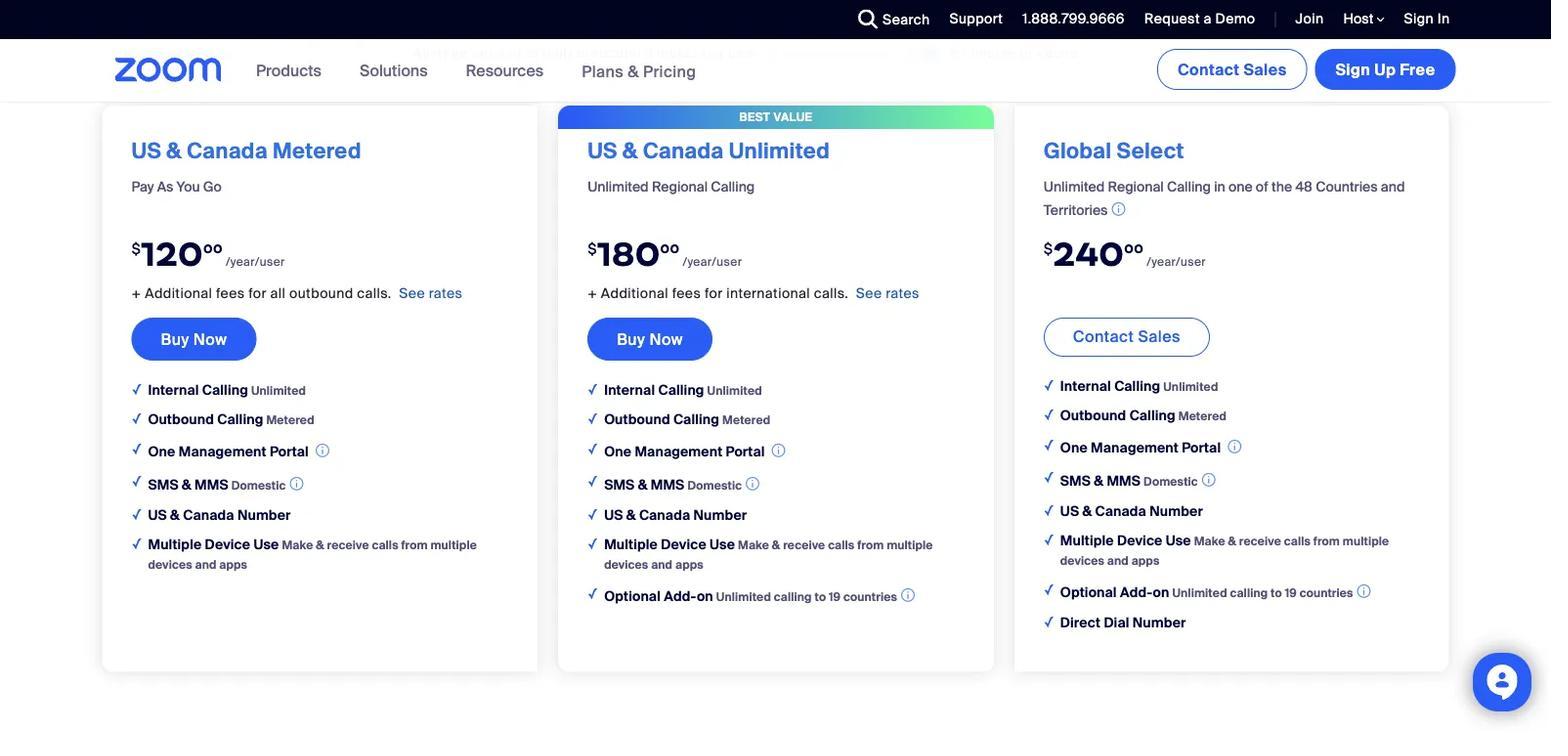Task type: locate. For each thing, give the bounding box(es) containing it.
of left daily
[[526, 43, 539, 61]]

0 horizontal spatial add-
[[664, 587, 697, 605]]

receive for 180
[[783, 537, 825, 552]]

sales down $ 240 00 /year/user
[[1138, 326, 1181, 346]]

00
[[203, 240, 223, 256], [660, 240, 680, 256], [1125, 240, 1144, 256]]

2 00 from the left
[[660, 240, 680, 256]]

&
[[628, 61, 639, 81], [166, 137, 182, 165], [623, 137, 638, 165], [1094, 472, 1104, 490], [182, 475, 191, 494], [638, 475, 648, 494], [1083, 502, 1092, 520], [170, 506, 180, 524], [626, 506, 636, 524], [1228, 533, 1237, 548], [316, 537, 324, 552], [772, 537, 780, 552]]

contact down a
[[1178, 59, 1240, 80]]

$120 per year per user element
[[131, 221, 509, 283]]

now down $ 120 00 /year/user
[[193, 329, 227, 349]]

outbound
[[1061, 407, 1127, 425], [148, 410, 214, 429], [604, 410, 670, 429]]

optional add-on application
[[1061, 581, 1420, 604], [604, 584, 965, 607]]

average amount of daily outbound minutes per user:8 minutes or fewer element
[[771, 43, 895, 62]]

sms & mms application for 180
[[604, 473, 965, 496]]

2 buy now link from the left
[[588, 318, 713, 361]]

metered for us & canada unlimited
[[723, 412, 771, 428]]

calls. right 'international'
[[814, 284, 849, 302]]

info outline image
[[1228, 437, 1242, 456], [316, 441, 329, 460], [290, 474, 304, 493]]

management
[[1091, 439, 1179, 457], [179, 443, 267, 461], [635, 443, 723, 461]]

buy now link down $ 120 00 /year/user
[[131, 318, 256, 361]]

0 horizontal spatial us & canada number
[[148, 506, 291, 524]]

1 horizontal spatial devices
[[604, 557, 648, 572]]

0 horizontal spatial receive
[[327, 537, 369, 552]]

1 additional from the left
[[145, 284, 212, 302]]

/year/user
[[226, 254, 285, 269], [683, 254, 742, 269], [1147, 254, 1206, 269]]

device for 120
[[205, 535, 250, 553]]

19 for 240
[[1285, 585, 1297, 601]]

rates
[[429, 284, 463, 302], [886, 284, 920, 302]]

contact sales inside meetings navigation
[[1178, 59, 1287, 80]]

1 horizontal spatial 00
[[660, 240, 680, 256]]

number for global select
[[1150, 502, 1203, 520]]

0 horizontal spatial multiple device use
[[148, 535, 279, 553]]

0 horizontal spatial internal
[[148, 381, 199, 399]]

one for 180
[[604, 443, 632, 461]]

sales down demo
[[1244, 59, 1287, 80]]

metered
[[273, 137, 362, 165], [1179, 409, 1227, 424], [266, 412, 315, 428], [723, 412, 771, 428]]

minutes right 'user:' in the left top of the page
[[784, 43, 838, 61]]

unlimited regional calling
[[588, 178, 755, 196]]

info outline image inside one management portal "application"
[[772, 441, 786, 460]]

00 for 240
[[1125, 240, 1144, 256]]

sign left up
[[1336, 59, 1371, 80]]

buy now
[[161, 329, 227, 349], [617, 329, 683, 349]]

00 inside $ 120 00 /year/user
[[203, 240, 223, 256]]

0 vertical spatial contact
[[1178, 59, 1240, 80]]

minutes down support
[[963, 43, 1016, 61]]

1 horizontal spatial +
[[588, 284, 597, 302]]

optional add-on unlimited calling to 19 countries
[[1061, 584, 1354, 602], [604, 587, 897, 605]]

sales inside meetings navigation
[[1244, 59, 1287, 80]]

1 horizontal spatial or
[[1020, 43, 1034, 61]]

undefined 1 increase image
[[351, 36, 365, 55]]

1 horizontal spatial one
[[604, 443, 632, 461]]

on
[[1153, 584, 1170, 602], [697, 587, 713, 605]]

domestic
[[1144, 474, 1198, 489], [231, 477, 286, 493], [688, 477, 742, 493]]

for left 'international'
[[705, 284, 723, 302]]

number for us & canada unlimited
[[694, 506, 747, 524]]

1 + from the left
[[131, 284, 141, 302]]

estimated cost number of users
[[120, 23, 233, 61]]

1 see rates link from the left
[[399, 284, 463, 302]]

average
[[414, 43, 468, 61]]

1 horizontal spatial one management portal application
[[604, 440, 965, 463]]

regional
[[652, 178, 708, 196], [1108, 178, 1164, 196]]

1 for from the left
[[249, 284, 267, 302]]

apps
[[1132, 553, 1160, 568], [219, 557, 247, 572], [676, 557, 704, 572]]

2 see rates link from the left
[[856, 284, 920, 302]]

1 00 from the left
[[203, 240, 223, 256]]

2 horizontal spatial multiple
[[1061, 531, 1114, 549]]

1 horizontal spatial management
[[635, 443, 723, 461]]

contact
[[1178, 59, 1240, 80], [1073, 326, 1134, 346]]

or left above at right top
[[1020, 43, 1034, 61]]

2 horizontal spatial internal calling unlimited
[[1061, 377, 1219, 395]]

$ inside $ 120 00 /year/user
[[131, 239, 141, 257]]

demo
[[1216, 10, 1256, 28]]

0 horizontal spatial sms & mms application
[[148, 473, 509, 496]]

1 horizontal spatial outbound calling metered
[[604, 410, 771, 429]]

0 horizontal spatial contact
[[1073, 326, 1134, 346]]

1 horizontal spatial domestic
[[688, 477, 742, 493]]

/year/user down 'unlimited regional calling in one of the 48 countries and territories'
[[1147, 254, 1206, 269]]

1 buy from the left
[[161, 329, 189, 349]]

to for 240
[[1271, 585, 1282, 601]]

sales
[[1244, 59, 1287, 80], [1138, 326, 1181, 346]]

us & canada number for 180
[[604, 506, 747, 524]]

8 minutes or fewer
[[771, 43, 895, 61]]

2 horizontal spatial use
[[1166, 531, 1191, 549]]

0 horizontal spatial /year/user
[[226, 254, 285, 269]]

1 horizontal spatial for
[[705, 284, 723, 302]]

buy down 180
[[617, 329, 645, 349]]

multiple for 180
[[604, 535, 658, 553]]

calls.
[[357, 284, 392, 302], [814, 284, 849, 302]]

sms
[[1061, 472, 1091, 490], [148, 475, 179, 494], [604, 475, 635, 494]]

0 horizontal spatial regional
[[652, 178, 708, 196]]

internal for 180
[[604, 381, 655, 399]]

sign in
[[1404, 10, 1450, 28]]

unlimited inside 'unlimited regional calling in one of the 48 countries and territories'
[[1044, 178, 1105, 196]]

contact sales down $ 240 00 /year/user
[[1073, 326, 1181, 346]]

0 horizontal spatial mms
[[195, 475, 228, 494]]

info outline image inside unlimited regional calling in one of the 48 countries and territories application
[[1112, 198, 1126, 219]]

dial
[[1104, 614, 1130, 632]]

one management portal for 120
[[148, 443, 309, 461]]

1 $ from the left
[[131, 239, 141, 257]]

$240 per year per user element
[[1044, 221, 1420, 283]]

buy now down $ 180 00 /year/user
[[617, 329, 683, 349]]

fees down $ 180 00 /year/user
[[672, 284, 701, 302]]

optional add-on application for 240
[[1061, 581, 1420, 604]]

see rates link
[[399, 284, 463, 302], [856, 284, 920, 302]]

minutes for 8 minutes or above
[[963, 43, 1016, 61]]

additional for 180
[[601, 284, 669, 302]]

3 /year/user from the left
[[1147, 254, 1206, 269]]

2 horizontal spatial $
[[1044, 239, 1053, 257]]

0 horizontal spatial use
[[254, 535, 279, 553]]

buy now down $ 120 00 /year/user
[[161, 329, 227, 349]]

1 vertical spatial sign
[[1336, 59, 1371, 80]]

and for global select
[[1107, 553, 1129, 568]]

2 horizontal spatial mms
[[1107, 472, 1141, 490]]

1 horizontal spatial calls
[[828, 537, 855, 552]]

0 vertical spatial sales
[[1244, 59, 1287, 80]]

1 horizontal spatial /year/user
[[683, 254, 742, 269]]

0 vertical spatial contact sales link
[[1157, 49, 1308, 90]]

devices
[[1061, 553, 1105, 568], [148, 557, 192, 572], [604, 557, 648, 572]]

1 horizontal spatial buy
[[617, 329, 645, 349]]

1 horizontal spatial see
[[856, 284, 882, 302]]

/year/user up all
[[226, 254, 285, 269]]

products
[[256, 60, 322, 81]]

19
[[1285, 585, 1297, 601], [829, 589, 841, 605]]

8
[[771, 43, 780, 61], [950, 43, 959, 61]]

1 horizontal spatial 8
[[950, 43, 959, 61]]

0 vertical spatial contact sales
[[1178, 59, 1287, 80]]

regional down us & canada unlimited
[[652, 178, 708, 196]]

mms for 180
[[651, 475, 685, 494]]

portal for 120
[[270, 443, 309, 461]]

info outline image for 'sms & mms' application associated with 180
[[746, 474, 760, 493]]

up
[[1375, 59, 1396, 80]]

sign inside button
[[1336, 59, 1371, 80]]

1 horizontal spatial regional
[[1108, 178, 1164, 196]]

2 or from the left
[[1020, 43, 1034, 61]]

value down the average amount of daily outbound minutes per user:8 minutes or fewer 'element'
[[774, 109, 813, 125]]

calling
[[711, 178, 755, 196], [1167, 178, 1211, 196], [1115, 377, 1161, 395], [202, 381, 248, 399], [658, 381, 704, 399], [1130, 407, 1176, 425], [217, 410, 263, 429], [674, 410, 720, 429]]

one management portal for 180
[[604, 443, 765, 461]]

$ for 180
[[588, 239, 597, 257]]

sms & mms domestic for 180
[[604, 475, 742, 494]]

1 /year/user from the left
[[226, 254, 285, 269]]

unlimited
[[729, 137, 830, 165], [588, 178, 649, 196], [1044, 178, 1105, 196], [1164, 379, 1219, 394], [251, 383, 306, 398], [707, 383, 762, 398], [1173, 585, 1228, 601], [716, 589, 771, 605]]

1 horizontal spatial outbound
[[577, 43, 641, 61]]

optional for /year/user
[[604, 587, 661, 605]]

1 horizontal spatial device
[[661, 535, 707, 553]]

from
[[1314, 533, 1340, 548], [401, 537, 428, 552], [858, 537, 884, 552]]

+ additional fees for all outbound calls. see rates
[[131, 284, 463, 302]]

minutes
[[645, 43, 699, 61], [784, 43, 838, 61], [963, 43, 1016, 61]]

value
[[571, 23, 612, 38], [774, 109, 813, 125]]

0 horizontal spatial buy now link
[[131, 318, 256, 361]]

calling
[[1230, 585, 1268, 601], [774, 589, 812, 605]]

or left fewer on the top of the page
[[841, 43, 855, 61]]

sms & mms application for 120
[[148, 473, 509, 496]]

calling for 240
[[1230, 585, 1268, 601]]

1 horizontal spatial additional
[[601, 284, 669, 302]]

/year/user inside $ 240 00 /year/user
[[1147, 254, 1206, 269]]

us for global select
[[1061, 502, 1079, 520]]

1 or from the left
[[841, 43, 855, 61]]

now down $ 180 00 /year/user
[[650, 329, 683, 349]]

of
[[177, 43, 191, 61], [526, 43, 539, 61], [1256, 178, 1269, 196]]

contact sales
[[1178, 59, 1287, 80], [1073, 326, 1181, 346]]

1 horizontal spatial sms
[[604, 475, 635, 494]]

sign for sign up free
[[1336, 59, 1371, 80]]

fees
[[216, 284, 245, 302], [672, 284, 701, 302]]

value up average amount of daily outbound minutes per user:
[[571, 23, 612, 38]]

sms for 180
[[604, 475, 635, 494]]

2 minutes from the left
[[784, 43, 838, 61]]

outbound
[[577, 43, 641, 61], [289, 284, 353, 302]]

or inside average amount of daily outbound minutes per user:8 minutes or above element
[[1020, 43, 1034, 61]]

of left the users in the left top of the page
[[177, 43, 191, 61]]

1 horizontal spatial value
[[774, 109, 813, 125]]

1 vertical spatial sales
[[1138, 326, 1181, 346]]

multiple
[[1343, 533, 1389, 548], [431, 537, 477, 552], [887, 537, 933, 552]]

0 horizontal spatial fees
[[216, 284, 245, 302]]

0 horizontal spatial one management portal application
[[148, 440, 509, 463]]

0 vertical spatial best
[[534, 23, 567, 38]]

user:
[[728, 43, 762, 61]]

optional
[[1061, 584, 1117, 602], [604, 587, 661, 605]]

$ inside $ 180 00 /year/user
[[588, 239, 597, 257]]

0 horizontal spatial buy
[[161, 329, 189, 349]]

2 buy from the left
[[617, 329, 645, 349]]

2 horizontal spatial one
[[1061, 439, 1088, 457]]

now
[[193, 329, 227, 349], [650, 329, 683, 349]]

0 horizontal spatial make & receive calls from multiple devices and apps
[[148, 537, 477, 572]]

plans & pricing
[[582, 61, 696, 81]]

sms & mms application
[[1061, 469, 1420, 492], [148, 473, 509, 496], [604, 473, 965, 496]]

1 horizontal spatial now
[[650, 329, 683, 349]]

best up us & canada unlimited
[[740, 109, 771, 125]]

buy down 120
[[161, 329, 189, 349]]

3 minutes from the left
[[963, 43, 1016, 61]]

calling for /year/user
[[774, 589, 812, 605]]

minutes inside 'element'
[[784, 43, 838, 61]]

use for 180
[[710, 535, 735, 553]]

sign left in
[[1404, 10, 1434, 28]]

3 00 from the left
[[1125, 240, 1144, 256]]

2 for from the left
[[705, 284, 723, 302]]

0 horizontal spatial management
[[179, 443, 267, 461]]

8 for 8 minutes or above
[[950, 43, 959, 61]]

regional for unlimited regional calling in one of the 48 countries and territories
[[1108, 178, 1164, 196]]

additional down 120
[[145, 284, 212, 302]]

/year/user for 180
[[683, 254, 742, 269]]

0 horizontal spatial one management portal
[[148, 443, 309, 461]]

fees down $ 120 00 /year/user
[[216, 284, 245, 302]]

1 minutes from the left
[[645, 43, 699, 61]]

one
[[1061, 439, 1088, 457], [148, 443, 175, 461], [604, 443, 632, 461]]

2 8 from the left
[[950, 43, 959, 61]]

contact sales link down $ 240 00 /year/user
[[1044, 318, 1210, 357]]

+ down 180
[[588, 284, 597, 302]]

1 horizontal spatial make & receive calls from multiple devices and apps
[[604, 537, 933, 572]]

contact down 240
[[1073, 326, 1134, 346]]

0 horizontal spatial now
[[193, 329, 227, 349]]

0 horizontal spatial from
[[401, 537, 428, 552]]

1 vertical spatial contact
[[1073, 326, 1134, 346]]

or inside the average amount of daily outbound minutes per user:8 minutes or fewer 'element'
[[841, 43, 855, 61]]

1 horizontal spatial to
[[1271, 585, 1282, 601]]

/year/user inside $ 180 00 /year/user
[[683, 254, 742, 269]]

mms for 120
[[195, 475, 228, 494]]

contact inside meetings navigation
[[1178, 59, 1240, 80]]

minutes left the per
[[645, 43, 699, 61]]

optional for 240
[[1061, 584, 1117, 602]]

portal
[[1182, 439, 1221, 457], [270, 443, 309, 461], [726, 443, 765, 461]]

cost
[[197, 23, 233, 38]]

1 horizontal spatial optional
[[1061, 584, 1117, 602]]

2 horizontal spatial make
[[1194, 533, 1226, 548]]

2 buy now from the left
[[617, 329, 683, 349]]

sms for 120
[[148, 475, 179, 494]]

0 horizontal spatial sign
[[1336, 59, 1371, 80]]

multiple device use for 120
[[148, 535, 279, 553]]

3 $ from the left
[[1044, 239, 1053, 257]]

one management portal
[[1061, 439, 1221, 457], [148, 443, 309, 461], [604, 443, 765, 461]]

1 horizontal spatial contact
[[1178, 59, 1240, 80]]

contact sales link inside meetings navigation
[[1157, 49, 1308, 90]]

countries
[[1300, 585, 1354, 601], [844, 589, 897, 605]]

outbound right daily
[[577, 43, 641, 61]]

0 vertical spatial sign
[[1404, 10, 1434, 28]]

1 horizontal spatial one management portal
[[604, 443, 765, 461]]

1 buy now from the left
[[161, 329, 227, 349]]

us for us & canada unlimited
[[604, 506, 623, 524]]

sms & mms domestic
[[1061, 472, 1198, 490], [148, 475, 286, 494], [604, 475, 742, 494]]

8 down support
[[950, 43, 959, 61]]

canada
[[187, 137, 268, 165], [643, 137, 724, 165], [1095, 502, 1147, 520], [183, 506, 234, 524], [639, 506, 690, 524]]

global select
[[1044, 137, 1184, 165]]

multiple for 120
[[431, 537, 477, 552]]

best up daily
[[534, 23, 567, 38]]

us
[[131, 137, 161, 165], [588, 137, 618, 165], [1061, 502, 1079, 520], [148, 506, 167, 524], [604, 506, 623, 524]]

resources
[[466, 60, 544, 81]]

mms
[[1107, 472, 1141, 490], [195, 475, 228, 494], [651, 475, 685, 494]]

0 horizontal spatial one
[[148, 443, 175, 461]]

0 horizontal spatial $
[[131, 239, 141, 257]]

now for 120
[[193, 329, 227, 349]]

8 inside 'element'
[[771, 43, 780, 61]]

one management portal application for 120
[[148, 440, 509, 463]]

canada for us & canada metered
[[183, 506, 234, 524]]

best
[[534, 23, 567, 38], [740, 109, 771, 125]]

from for 180
[[858, 537, 884, 552]]

for left all
[[249, 284, 267, 302]]

us & canada unlimited
[[588, 137, 830, 165]]

receive
[[1239, 533, 1282, 548], [327, 537, 369, 552], [783, 537, 825, 552]]

devices for 120
[[148, 557, 192, 572]]

1 horizontal spatial countries
[[1300, 585, 1354, 601]]

8 right 'user:' in the left top of the page
[[771, 43, 780, 61]]

+ for 180
[[588, 284, 597, 302]]

1 horizontal spatial outbound
[[604, 410, 670, 429]]

1 buy now link from the left
[[131, 318, 256, 361]]

internal for 120
[[148, 381, 199, 399]]

for
[[249, 284, 267, 302], [705, 284, 723, 302]]

unlimited regional calling in one of the 48 countries and territories
[[1044, 178, 1405, 219]]

2 /year/user from the left
[[683, 254, 742, 269]]

multiple device use
[[1061, 531, 1191, 549], [148, 535, 279, 553], [604, 535, 735, 553]]

daily
[[543, 43, 574, 61]]

00 inside $ 240 00 /year/user
[[1125, 240, 1144, 256]]

or for above
[[1020, 43, 1034, 61]]

buy
[[161, 329, 189, 349], [617, 329, 645, 349]]

outbound calling metered for 180
[[604, 410, 771, 429]]

0 horizontal spatial optional add-on application
[[604, 584, 965, 607]]

outbound for 120
[[148, 410, 214, 429]]

additional down 180
[[601, 284, 669, 302]]

1 horizontal spatial fees
[[672, 284, 701, 302]]

global
[[1044, 137, 1112, 165]]

1 horizontal spatial optional add-on unlimited calling to 19 countries
[[1061, 584, 1354, 602]]

buy now link down $ 180 00 /year/user
[[588, 318, 713, 361]]

of left the
[[1256, 178, 1269, 196]]

management for 180
[[635, 443, 723, 461]]

00 for 120
[[203, 240, 223, 256]]

2 now from the left
[[650, 329, 683, 349]]

one for 120
[[148, 443, 175, 461]]

regional down select
[[1108, 178, 1164, 196]]

0 horizontal spatial 8
[[771, 43, 780, 61]]

1 horizontal spatial internal
[[604, 381, 655, 399]]

1 see from the left
[[399, 284, 425, 302]]

2 fees from the left
[[672, 284, 701, 302]]

use
[[1166, 531, 1191, 549], [254, 535, 279, 553], [710, 535, 735, 553]]

contact sales link down demo
[[1157, 49, 1308, 90]]

+ down 120
[[131, 284, 141, 302]]

as
[[157, 178, 173, 196]]

apps for 180
[[676, 557, 704, 572]]

make & receive calls from multiple devices and apps for 180
[[604, 537, 933, 572]]

on for 240
[[1153, 584, 1170, 602]]

info outline image
[[1112, 198, 1126, 219], [772, 441, 786, 460], [1202, 470, 1216, 489], [746, 474, 760, 493], [1358, 582, 1371, 601], [901, 585, 915, 605]]

apps for 120
[[219, 557, 247, 572]]

0 horizontal spatial optional
[[604, 587, 661, 605]]

banner
[[91, 39, 1460, 103]]

support
[[950, 10, 1003, 28]]

0 horizontal spatial rates
[[429, 284, 463, 302]]

unlimited regional calling in one of the 48 countries and territories application
[[1044, 177, 1420, 221]]

buy now link for 120
[[131, 318, 256, 361]]

0 horizontal spatial buy now
[[161, 329, 227, 349]]

contact sales down demo
[[1178, 59, 1287, 80]]

/year/user inside $ 120 00 /year/user
[[226, 254, 285, 269]]

1 horizontal spatial optional add-on application
[[1061, 581, 1420, 604]]

2 horizontal spatial sms
[[1061, 472, 1091, 490]]

1 horizontal spatial mms
[[651, 475, 685, 494]]

join
[[1296, 10, 1324, 28]]

determine
[[414, 23, 490, 38]]

0 horizontal spatial calls.
[[357, 284, 392, 302]]

$ for 240
[[1044, 239, 1053, 257]]

0 horizontal spatial multiple
[[431, 537, 477, 552]]

2 + from the left
[[588, 284, 597, 302]]

1 fees from the left
[[216, 284, 245, 302]]

/year/user for 120
[[226, 254, 285, 269]]

1 horizontal spatial us & canada number
[[604, 506, 747, 524]]

metered for global select
[[1179, 409, 1227, 424]]

0 horizontal spatial minutes
[[645, 43, 699, 61]]

see
[[399, 284, 425, 302], [856, 284, 882, 302]]

outbound down $120 per year per user element
[[289, 284, 353, 302]]

outbound calling metered for 120
[[148, 410, 315, 429]]

request a demo
[[1145, 10, 1256, 28]]

00 inside $ 180 00 /year/user
[[660, 240, 680, 256]]

/year/user up + additional fees for international calls. see rates
[[683, 254, 742, 269]]

1 now from the left
[[193, 329, 227, 349]]

0 horizontal spatial make
[[282, 537, 313, 552]]

one management portal application
[[1061, 436, 1420, 459], [148, 440, 509, 463], [604, 440, 965, 463]]

calls. down $120 per year per user element
[[357, 284, 392, 302]]

$ inside $ 240 00 /year/user
[[1044, 239, 1053, 257]]

1 regional from the left
[[652, 178, 708, 196]]

of inside 'unlimited regional calling in one of the 48 countries and territories'
[[1256, 178, 1269, 196]]

regional inside 'unlimited regional calling in one of the 48 countries and territories'
[[1108, 178, 1164, 196]]

users
[[194, 43, 231, 61]]

2 additional from the left
[[601, 284, 669, 302]]

make for 120
[[282, 537, 313, 552]]

international
[[727, 284, 811, 302]]

2 $ from the left
[[588, 239, 597, 257]]

for for 180
[[705, 284, 723, 302]]

1 horizontal spatial sign
[[1404, 10, 1434, 28]]

number inside estimated cost number of users
[[120, 43, 174, 61]]

optional add-on unlimited calling to 19 countries for 240
[[1061, 584, 1354, 602]]

1 8 from the left
[[771, 43, 780, 61]]

$180 per year per user element
[[588, 221, 965, 283]]

2 regional from the left
[[1108, 178, 1164, 196]]



Task type: describe. For each thing, give the bounding box(es) containing it.
estimated
[[120, 23, 193, 38]]

territories
[[1044, 201, 1108, 219]]

buy now for 120
[[161, 329, 227, 349]]

buy for 180
[[617, 329, 645, 349]]

number for us & canada metered
[[237, 506, 291, 524]]

1 calls. from the left
[[357, 284, 392, 302]]

1 vertical spatial outbound
[[289, 284, 353, 302]]

meetings navigation
[[1154, 39, 1460, 94]]

number of users: 1 element
[[247, 28, 374, 61]]

fees for 120
[[216, 284, 245, 302]]

per
[[702, 43, 725, 61]]

resources button
[[466, 39, 552, 102]]

plans
[[582, 61, 624, 81]]

canada for global select
[[1095, 502, 1147, 520]]

2 horizontal spatial domestic
[[1144, 474, 1198, 489]]

2 horizontal spatial device
[[1117, 531, 1163, 549]]

best value
[[740, 109, 813, 125]]

info outline image for 'optional add-on' application corresponding to /year/user
[[901, 585, 915, 605]]

2 horizontal spatial one management portal application
[[1061, 436, 1420, 459]]

pay
[[131, 178, 154, 196]]

2 horizontal spatial devices
[[1061, 553, 1105, 568]]

see rates link for 120
[[399, 284, 463, 302]]

free
[[1400, 59, 1436, 80]]

in
[[1214, 178, 1226, 196]]

2 horizontal spatial one management portal
[[1061, 439, 1221, 457]]

search
[[883, 10, 930, 28]]

multiple device use for 180
[[604, 535, 735, 553]]

fewer
[[859, 43, 895, 61]]

info outline image for 'optional add-on' application corresponding to 240
[[1358, 582, 1371, 601]]

a
[[1204, 10, 1212, 28]]

buy now link for 180
[[588, 318, 713, 361]]

and inside 'unlimited regional calling in one of the 48 countries and territories'
[[1381, 178, 1405, 196]]

2 horizontal spatial receive
[[1239, 533, 1282, 548]]

2 horizontal spatial from
[[1314, 533, 1340, 548]]

products button
[[256, 39, 330, 102]]

undefined 1 text field
[[247, 28, 374, 59]]

1.888.799.9666
[[1023, 10, 1125, 28]]

canada for us & canada unlimited
[[639, 506, 690, 524]]

search button
[[844, 0, 935, 39]]

00 for 180
[[660, 240, 680, 256]]

banner containing contact sales
[[91, 39, 1460, 103]]

device for 180
[[661, 535, 707, 553]]

+ for 120
[[131, 284, 141, 302]]

2 horizontal spatial internal
[[1061, 377, 1111, 395]]

or for fewer
[[841, 43, 855, 61]]

average amount of daily outbound minutes per user:8 minutes or above element
[[950, 43, 1078, 62]]

fees for 180
[[672, 284, 701, 302]]

in
[[1438, 10, 1450, 28]]

2 horizontal spatial calls
[[1284, 533, 1311, 548]]

sign up free
[[1336, 59, 1436, 80]]

optional add-on unlimited calling to 19 countries for /year/user
[[604, 587, 897, 605]]

info outline image for /year/user
[[316, 441, 329, 460]]

add- for /year/user
[[664, 587, 697, 605]]

devices for 180
[[604, 557, 648, 572]]

countries for /year/user
[[844, 589, 897, 605]]

metered for us & canada metered
[[266, 412, 315, 428]]

domestic for 120
[[231, 477, 286, 493]]

240
[[1053, 233, 1125, 275]]

regional for unlimited regional calling
[[652, 178, 708, 196]]

8 for 8 minutes or fewer
[[771, 43, 780, 61]]

internal calling unlimited for 180
[[604, 381, 762, 399]]

180
[[597, 233, 660, 275]]

of inside estimated cost number of users
[[177, 43, 191, 61]]

8 minutes or above
[[950, 43, 1078, 61]]

0 vertical spatial outbound
[[577, 43, 641, 61]]

$ 180 00 /year/user
[[588, 233, 742, 275]]

2 horizontal spatial management
[[1091, 439, 1179, 457]]

additional for 120
[[145, 284, 212, 302]]

pay as you go
[[131, 178, 222, 196]]

multiple for 180
[[887, 537, 933, 552]]

make & receive calls from multiple devices and apps for 120
[[148, 537, 477, 572]]

your
[[493, 23, 530, 38]]

2 horizontal spatial outbound calling metered
[[1061, 407, 1227, 425]]

1 rates from the left
[[429, 284, 463, 302]]

/year/user for 240
[[1147, 254, 1206, 269]]

info outline image for 240
[[1228, 437, 1242, 456]]

us & canada metered
[[131, 137, 362, 165]]

sms & mms domestic for 120
[[148, 475, 286, 494]]

2 horizontal spatial make & receive calls from multiple devices and apps
[[1061, 533, 1389, 568]]

add- for 240
[[1120, 584, 1153, 602]]

host
[[1344, 10, 1377, 28]]

pricing
[[643, 61, 696, 81]]

average amount of daily outbound minutes per user:
[[414, 43, 762, 61]]

go
[[203, 178, 222, 196]]

from for 120
[[401, 537, 428, 552]]

$ for 120
[[131, 239, 141, 257]]

all
[[270, 284, 286, 302]]

select
[[1117, 137, 1184, 165]]

0 vertical spatial value
[[571, 23, 612, 38]]

product information navigation
[[242, 39, 711, 103]]

calls for 180
[[828, 537, 855, 552]]

us for us & canada metered
[[148, 506, 167, 524]]

2 horizontal spatial apps
[[1132, 553, 1160, 568]]

2 horizontal spatial sms & mms domestic
[[1061, 472, 1198, 490]]

undefined 1 decrease image
[[257, 36, 271, 55]]

the
[[1272, 178, 1293, 196]]

make for 180
[[738, 537, 769, 552]]

buy for 120
[[161, 329, 189, 349]]

2 horizontal spatial outbound
[[1061, 407, 1127, 425]]

countries
[[1316, 178, 1378, 196]]

2 calls. from the left
[[814, 284, 849, 302]]

above
[[1037, 43, 1078, 61]]

host button
[[1344, 10, 1385, 28]]

countries for 240
[[1300, 585, 1354, 601]]

and for us & canada metered
[[195, 557, 217, 572]]

sign for sign in
[[1404, 10, 1434, 28]]

& inside product information navigation
[[628, 61, 639, 81]]

2 horizontal spatial portal
[[1182, 439, 1221, 457]]

48
[[1296, 178, 1313, 196]]

you
[[177, 178, 200, 196]]

+ additional fees for international calls. see rates
[[588, 284, 920, 302]]

$ 120 00 /year/user
[[131, 233, 285, 275]]

join link left host
[[1281, 0, 1329, 39]]

domestic for 180
[[688, 477, 742, 493]]

multiple for 120
[[148, 535, 202, 553]]

2 horizontal spatial multiple device use
[[1061, 531, 1191, 549]]

1 horizontal spatial of
[[526, 43, 539, 61]]

$ 240 00 /year/user
[[1044, 233, 1206, 275]]

one
[[1229, 178, 1253, 196]]

calls for 120
[[372, 537, 398, 552]]

1 vertical spatial contact sales link
[[1044, 318, 1210, 357]]

2 horizontal spatial us & canada number
[[1061, 502, 1203, 520]]

receive for 120
[[327, 537, 369, 552]]

solutions
[[360, 60, 428, 81]]

minutes for 8 minutes or fewer
[[784, 43, 838, 61]]

buy now for 180
[[617, 329, 683, 349]]

2 horizontal spatial multiple
[[1343, 533, 1389, 548]]

on for /year/user
[[697, 587, 713, 605]]

solutions button
[[360, 39, 437, 102]]

determine your best value
[[414, 23, 612, 38]]

2 rates from the left
[[886, 284, 920, 302]]

join link up meetings navigation
[[1296, 10, 1324, 28]]

one management portal application for 180
[[604, 440, 965, 463]]

optional add-on application for /year/user
[[604, 584, 965, 607]]

amount
[[472, 43, 522, 61]]

info outline image for 'sms & mms' application to the right
[[1202, 470, 1216, 489]]

1 vertical spatial contact sales
[[1073, 326, 1181, 346]]

calling inside 'unlimited regional calling in one of the 48 countries and territories'
[[1167, 178, 1211, 196]]

for for 120
[[249, 284, 267, 302]]

19 for /year/user
[[829, 589, 841, 605]]

2 horizontal spatial sms & mms application
[[1061, 469, 1420, 492]]

internal calling unlimited for 120
[[148, 381, 306, 399]]

0 horizontal spatial info outline image
[[290, 474, 304, 493]]

direct dial number
[[1061, 614, 1186, 632]]

outbound for 180
[[604, 410, 670, 429]]

see rates link for 180
[[856, 284, 920, 302]]

request
[[1145, 10, 1200, 28]]

us & canada number for 120
[[148, 506, 291, 524]]

120
[[141, 233, 203, 275]]

sign up free button
[[1315, 49, 1456, 90]]

to for /year/user
[[815, 589, 826, 605]]

zoom logo image
[[115, 58, 222, 82]]

direct
[[1061, 614, 1101, 632]]

use for 120
[[254, 535, 279, 553]]

1 horizontal spatial best
[[740, 109, 771, 125]]

2 see from the left
[[856, 284, 882, 302]]



Task type: vqa. For each thing, say whether or not it's contained in the screenshot.
the 1000 at the bottom of the page
no



